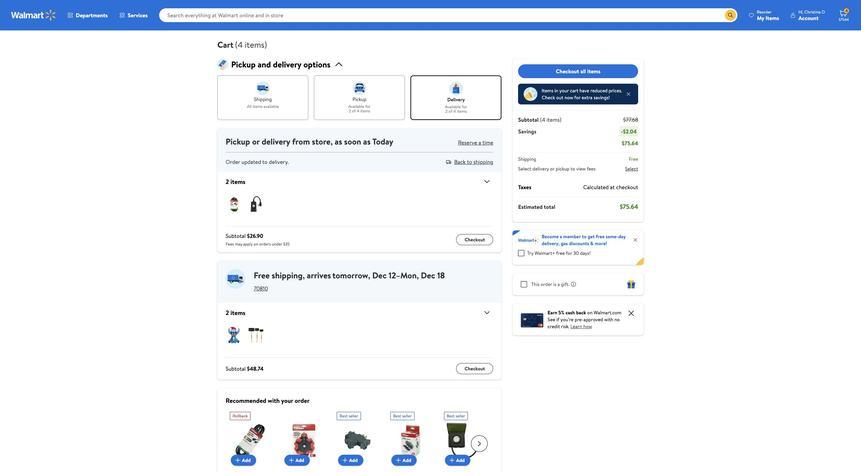Task type: vqa. For each thing, say whether or not it's contained in the screenshot.
fifth "Big" from the top
no



Task type: locate. For each thing, give the bounding box(es) containing it.
pickup for pickup and delivery options
[[231, 59, 256, 70]]

1 horizontal spatial 4
[[454, 109, 456, 114]]

0 vertical spatial your
[[560, 87, 569, 94]]

savings
[[519, 128, 537, 135]]

0 horizontal spatial pickup
[[353, 96, 367, 103]]

list containing shipping
[[218, 76, 502, 120]]

today
[[373, 136, 394, 148]]

2 2 items from the top
[[226, 309, 246, 318]]

for down intent image for pickup
[[366, 103, 371, 109]]

subtotal for subtotal $48.74
[[226, 365, 246, 373]]

1 vertical spatial (4
[[540, 116, 546, 124]]

gas
[[561, 240, 568, 247]]

a left time
[[479, 139, 482, 147]]

2 items down 'order'
[[226, 178, 246, 186]]

items) for subtotal (4 items)
[[547, 116, 562, 124]]

1 vertical spatial a
[[560, 233, 563, 240]]

a right become
[[560, 233, 563, 240]]

1 vertical spatial your
[[281, 397, 293, 406]]

delivery
[[273, 59, 302, 70], [448, 96, 465, 103], [262, 136, 290, 148], [533, 166, 549, 173]]

options
[[304, 59, 331, 70]]

become
[[542, 233, 559, 240]]

add to cart image for add button associated with 3rd add group from the right
[[341, 457, 349, 465]]

a inside become a member to get free same-day delivery, gas discounts & more!
[[560, 233, 563, 240]]

items inside delivery available for 2 of 4 items
[[457, 109, 467, 114]]

fees
[[226, 241, 234, 247]]

,
[[331, 136, 333, 148], [303, 270, 305, 282]]

pickup for pickup or delivery from store , as soon as        today
[[226, 136, 250, 148]]

subtotal for subtotal (4 items)
[[519, 116, 539, 124]]

subtotal up savings
[[519, 116, 539, 124]]

add to cart image
[[234, 457, 242, 465], [341, 457, 349, 465], [395, 457, 403, 465]]

total
[[544, 203, 556, 211]]

shipping
[[254, 96, 272, 103], [474, 158, 494, 166], [272, 270, 303, 282]]

dec left 18
[[421, 270, 436, 282]]

0 horizontal spatial with
[[268, 397, 280, 406]]

items) down check
[[547, 116, 562, 124]]

reorder
[[758, 9, 772, 15]]

checkout button
[[457, 234, 494, 245], [457, 364, 494, 375]]

2 horizontal spatial best
[[447, 414, 455, 420]]

best
[[340, 414, 348, 420], [393, 414, 402, 420], [447, 414, 455, 420]]

free shipping , arrives tomorrow, dec 12–mon, dec 18 70810
[[254, 270, 445, 293]]

(4 for cart
[[235, 39, 243, 51]]

1 vertical spatial shipping
[[474, 158, 494, 166]]

(4 down check
[[540, 116, 546, 124]]

my
[[758, 14, 765, 22]]

with inside see if you're pre-approved with no credit risk.
[[605, 317, 614, 324]]

2 vertical spatial $75.64
[[620, 203, 639, 211]]

0 vertical spatial shipping
[[254, 96, 272, 103]]

-$2.04
[[622, 128, 637, 135]]

1 vertical spatial items
[[542, 87, 554, 94]]

with right recommended
[[268, 397, 280, 406]]

add to cart image for add button related to first add group from the left
[[234, 457, 242, 465]]

$75.64 down $2.04
[[622, 140, 639, 147]]

1 horizontal spatial dec
[[421, 270, 436, 282]]

cart_gic_illustration image
[[218, 59, 229, 70]]

0 horizontal spatial (4
[[235, 39, 243, 51]]

delivery up "delivery."
[[262, 136, 290, 148]]

1 vertical spatial pickup
[[556, 166, 570, 173]]

items
[[766, 14, 780, 22], [542, 87, 554, 94]]

checkout button for $26.90
[[457, 234, 494, 245]]

of down intent image for pickup
[[352, 108, 356, 114]]

or
[[252, 136, 260, 148], [551, 166, 555, 173]]

1 vertical spatial with
[[268, 397, 280, 406]]

1 horizontal spatial ,
[[331, 136, 333, 148]]

on right back
[[588, 310, 593, 317]]

account
[[799, 14, 819, 22]]

this
[[532, 281, 540, 288]]

add to cart image for 4th add group from the left's add button
[[395, 457, 403, 465]]

calculated
[[584, 184, 609, 191]]

items inside shipping all items available
[[253, 103, 263, 109]]

walmart+
[[535, 250, 556, 257]]

arrives
[[307, 270, 331, 282]]

risk.
[[562, 324, 570, 330]]

1 horizontal spatial (4
[[540, 116, 546, 124]]

1 horizontal spatial best
[[393, 414, 402, 420]]

0 horizontal spatial add to cart image
[[288, 457, 296, 465]]

0 horizontal spatial best
[[340, 414, 348, 420]]

best for 3rd add group from the right
[[340, 414, 348, 420]]

2 add from the left
[[296, 458, 304, 465]]

available inside delivery available for 2 of 4 items
[[445, 104, 461, 110]]

delivery inside delivery available for 2 of 4 items
[[448, 96, 465, 103]]

1 best seller from the left
[[340, 414, 359, 420]]

add for add button related to first add group from the left's add to cart image
[[242, 458, 251, 465]]

3 best from the left
[[447, 414, 455, 420]]

1 vertical spatial subtotal
[[226, 232, 246, 240]]

available down intent image for delivery
[[445, 104, 461, 110]]

back to shipping button
[[455, 158, 494, 166]]

view all items image
[[481, 178, 492, 186], [481, 309, 492, 317]]

with
[[605, 317, 614, 324], [268, 397, 280, 406]]

taxes
[[519, 184, 532, 191]]

select down "shipping"
[[519, 166, 532, 173]]

subtotal $26.90 fees may apply on orders under $35
[[226, 232, 290, 247]]

shipping down $35
[[272, 270, 303, 282]]

your inside items in your cart have reduced prices. check out now for extra savings!
[[560, 87, 569, 94]]

back
[[455, 158, 466, 166]]

best seller for fifth add group from the left
[[447, 414, 466, 420]]

4 inside "pickup available for 2 of 4 items"
[[357, 108, 360, 114]]

4 add group from the left
[[391, 410, 432, 473]]

a for member
[[560, 233, 563, 240]]

0 vertical spatial pickup
[[353, 96, 367, 103]]

add for second add to cart icon from the right
[[296, 458, 304, 465]]

as right soon
[[363, 136, 371, 148]]

delivery down intent image for delivery
[[448, 96, 465, 103]]

0 vertical spatial checkout button
[[457, 234, 494, 245]]

to
[[263, 158, 268, 166], [467, 158, 473, 166], [571, 166, 576, 173], [582, 233, 587, 240]]

0 horizontal spatial ,
[[303, 270, 305, 282]]

1 vertical spatial free
[[254, 270, 270, 282]]

to left get
[[582, 233, 587, 240]]

0 vertical spatial free
[[596, 233, 605, 240]]

0 vertical spatial on
[[254, 241, 258, 247]]

3 best seller from the left
[[447, 414, 466, 420]]

0 vertical spatial subtotal
[[519, 116, 539, 124]]

pickup left view
[[556, 166, 570, 173]]

1 add to cart image from the left
[[234, 457, 242, 465]]

2 best from the left
[[393, 414, 402, 420]]

70810 button
[[254, 285, 268, 293]]

add button for fifth add group from the left
[[445, 456, 471, 467]]

to right the back
[[467, 158, 473, 166]]

credit
[[548, 324, 560, 330]]

subtotal up may
[[226, 232, 246, 240]]

1 add button from the left
[[231, 456, 256, 467]]

1 horizontal spatial pickup
[[556, 166, 570, 173]]

hyper tough 50 ft 16awg 3-prong green single outlet outdoor extension cord, 13 amps with addon services image
[[226, 196, 242, 213]]

pickup up 'order'
[[226, 136, 250, 148]]

0 vertical spatial items)
[[245, 39, 267, 51]]

0 vertical spatial free
[[629, 156, 639, 163]]

5 add group from the left
[[444, 410, 485, 473]]

1 horizontal spatial items)
[[547, 116, 562, 124]]

checkout for checkout all items
[[556, 67, 580, 75]]

0 horizontal spatial your
[[281, 397, 293, 406]]

add to cart image
[[288, 457, 296, 465], [448, 457, 457, 465]]

or up order updated to delivery.
[[252, 136, 260, 148]]

1 horizontal spatial seller
[[402, 414, 412, 420]]

1 horizontal spatial select
[[626, 166, 639, 173]]

reorder my items
[[758, 9, 780, 22]]

select for select delivery or pickup to view fees
[[519, 166, 532, 173]]

earn 5% cash back on walmart.com
[[548, 310, 622, 317]]

or left view
[[551, 166, 555, 173]]

of down intent image for delivery
[[449, 109, 453, 114]]

items left in
[[542, 87, 554, 94]]

subtotal $48.74
[[226, 365, 264, 373]]

day
[[619, 233, 626, 240]]

available inside "pickup available for 2 of 4 items"
[[349, 103, 365, 109]]

0 vertical spatial 2 items
[[226, 178, 246, 186]]

pickup and delivery options
[[231, 59, 331, 70]]

pickup down cart (4 items)
[[231, 59, 256, 70]]

your
[[560, 87, 569, 94], [281, 397, 293, 406]]

1 seller from the left
[[349, 414, 359, 420]]

extra
[[582, 94, 593, 101]]

member
[[564, 233, 581, 240]]

to inside become a member to get free same-day delivery, gas discounts & more!
[[582, 233, 587, 240]]

1 vertical spatial $75.64
[[622, 140, 639, 147]]

pickup down intent image for pickup
[[353, 96, 367, 103]]

1 vertical spatial view all items image
[[481, 309, 492, 317]]

tomorrow,
[[333, 270, 371, 282]]

1 vertical spatial free
[[557, 250, 565, 257]]

, left soon
[[331, 136, 333, 148]]

4 add from the left
[[403, 458, 412, 465]]

1 best from the left
[[340, 414, 348, 420]]

seller
[[349, 414, 359, 420], [402, 414, 412, 420], [456, 414, 466, 420]]

close walmart plus section image
[[633, 238, 639, 243]]

1 horizontal spatial on
[[588, 310, 593, 317]]

as left soon
[[335, 136, 342, 148]]

shipping inside shipping all items available
[[254, 96, 272, 103]]

1 horizontal spatial items
[[766, 14, 780, 22]]

0 vertical spatial order
[[541, 281, 553, 288]]

and
[[258, 59, 271, 70]]

add
[[242, 458, 251, 465], [296, 458, 304, 465], [349, 458, 358, 465], [403, 458, 412, 465], [457, 458, 465, 465]]

2 select from the left
[[626, 166, 639, 173]]

list
[[218, 76, 502, 120]]

4 inside delivery available for 2 of 4 items
[[454, 109, 456, 114]]

checkout button for $48.74
[[457, 364, 494, 375]]

1 horizontal spatial as
[[363, 136, 371, 148]]

1 view all items image from the top
[[481, 178, 492, 186]]

best seller for 3rd add group from the right
[[340, 414, 359, 420]]

4 for delivery
[[454, 109, 456, 114]]

items inside button
[[588, 67, 601, 75]]

available down intent image for pickup
[[349, 103, 365, 109]]

1 vertical spatial ,
[[303, 270, 305, 282]]

checkout all items
[[556, 67, 601, 75]]

1 vertical spatial 2 items
[[226, 309, 246, 318]]

0 horizontal spatial 4
[[357, 108, 360, 114]]

2 add button from the left
[[285, 456, 310, 467]]

0 horizontal spatial dec
[[373, 270, 387, 282]]

with left no
[[605, 317, 614, 324]]

intent image for delivery image
[[450, 82, 463, 96]]

checkout for checkout button related to $26.90
[[465, 236, 485, 243]]

0 vertical spatial with
[[605, 317, 614, 324]]

no
[[615, 317, 620, 324]]

to left view
[[571, 166, 576, 173]]

reduced price image
[[524, 87, 538, 101]]

, left arrives
[[303, 270, 305, 282]]

free up "select" button
[[629, 156, 639, 163]]

of for pickup
[[352, 108, 356, 114]]

fulfillment logo image
[[226, 270, 246, 289]]

1 horizontal spatial add to cart image
[[341, 457, 349, 465]]

1 horizontal spatial free
[[596, 233, 605, 240]]

walmart image
[[11, 10, 56, 21]]

pickup available for 2 of 4 items
[[349, 96, 371, 114]]

2 vertical spatial a
[[558, 281, 560, 288]]

1 horizontal spatial available
[[445, 104, 461, 110]]

3 add button from the left
[[338, 456, 364, 467]]

view all items image for $48.74
[[481, 309, 492, 317]]

4 inside the 4 $75.64
[[846, 8, 849, 14]]

learn more about gifting image
[[571, 282, 577, 288]]

2 add to cart image from the left
[[341, 457, 349, 465]]

4 right the o
[[846, 8, 849, 14]]

2 vertical spatial shipping
[[272, 270, 303, 282]]

0 horizontal spatial free
[[557, 250, 565, 257]]

0 horizontal spatial add to cart image
[[234, 457, 242, 465]]

next slide for horizontalscrollerrecommendations list image
[[472, 436, 488, 453]]

(4 for subtotal
[[540, 116, 546, 124]]

0 vertical spatial pickup
[[231, 59, 256, 70]]

0 vertical spatial view all items image
[[481, 178, 492, 186]]

(4
[[235, 39, 243, 51], [540, 116, 546, 124]]

1 horizontal spatial your
[[560, 87, 569, 94]]

2 horizontal spatial add to cart image
[[395, 457, 403, 465]]

1 add to cart image from the left
[[288, 457, 296, 465]]

$77.68
[[624, 116, 639, 124]]

for right now
[[575, 94, 581, 101]]

5%
[[559, 310, 565, 317]]

shipping up available
[[254, 96, 272, 103]]

items inside reorder my items
[[766, 14, 780, 22]]

0 vertical spatial a
[[479, 139, 482, 147]]

out
[[557, 94, 564, 101]]

cash
[[566, 310, 575, 317]]

2 horizontal spatial best seller
[[447, 414, 466, 420]]

for inside items in your cart have reduced prices. check out now for extra savings!
[[575, 94, 581, 101]]

best seller
[[340, 414, 359, 420], [393, 414, 412, 420], [447, 414, 466, 420]]

free down gas
[[557, 250, 565, 257]]

pickup inside "pickup available for 2 of 4 items"
[[353, 96, 367, 103]]

2 view all items image from the top
[[481, 309, 492, 317]]

0 vertical spatial checkout
[[556, 67, 580, 75]]

0 horizontal spatial of
[[352, 108, 356, 114]]

0 horizontal spatial free
[[254, 270, 270, 282]]

items) up and at the left top of the page
[[245, 39, 267, 51]]

2 as from the left
[[363, 136, 371, 148]]

a
[[479, 139, 482, 147], [560, 233, 563, 240], [558, 281, 560, 288]]

18
[[438, 270, 445, 282]]

order
[[541, 281, 553, 288], [295, 397, 310, 406]]

3 add to cart image from the left
[[395, 457, 403, 465]]

5 add from the left
[[457, 458, 465, 465]]

1 2 items from the top
[[226, 178, 246, 186]]

1 horizontal spatial best seller
[[393, 414, 412, 420]]

available
[[349, 103, 365, 109], [445, 104, 461, 110]]

0 vertical spatial items
[[766, 14, 780, 22]]

0 horizontal spatial items)
[[245, 39, 267, 51]]

2 checkout button from the top
[[457, 364, 494, 375]]

$75.64 right hi, christina o account
[[840, 17, 850, 22]]

banner containing become a member to get free same-day delivery, gas discounts & more!
[[513, 231, 644, 265]]

dec left 12–mon,
[[373, 270, 387, 282]]

0 horizontal spatial select
[[519, 166, 532, 173]]

add button for 4th add group from the left
[[392, 456, 417, 467]]

time
[[483, 139, 494, 147]]

free up 70810
[[254, 270, 270, 282]]

2 horizontal spatial seller
[[456, 414, 466, 420]]

subtotal left the $48.74
[[226, 365, 246, 373]]

4 down intent image for delivery
[[454, 109, 456, 114]]

savings!
[[594, 94, 610, 101]]

back
[[577, 310, 587, 317]]

on right apply
[[254, 241, 258, 247]]

0 horizontal spatial available
[[349, 103, 365, 109]]

0 horizontal spatial items
[[542, 87, 554, 94]]

checkout all items button
[[519, 64, 639, 78]]

3 add from the left
[[349, 458, 358, 465]]

1 horizontal spatial with
[[605, 317, 614, 324]]

1 vertical spatial order
[[295, 397, 310, 406]]

gifting image
[[628, 281, 636, 289]]

add group
[[230, 410, 271, 473], [284, 410, 325, 473], [337, 410, 378, 473], [391, 410, 432, 473], [444, 410, 485, 473]]

4 down intent image for pickup
[[357, 108, 360, 114]]

add for second add to cart icon from left
[[457, 458, 465, 465]]

free right get
[[596, 233, 605, 240]]

0 vertical spatial or
[[252, 136, 260, 148]]

for down intent image for delivery
[[462, 104, 468, 110]]

1 vertical spatial or
[[551, 166, 555, 173]]

shipping all items available
[[247, 96, 279, 109]]

0 horizontal spatial seller
[[349, 414, 359, 420]]

2 vertical spatial checkout
[[465, 366, 485, 373]]

0 horizontal spatial best seller
[[340, 414, 359, 420]]

2 horizontal spatial 4
[[846, 8, 849, 14]]

back to shipping
[[455, 158, 494, 166]]

0 horizontal spatial on
[[254, 241, 258, 247]]

2 add to cart image from the left
[[448, 457, 457, 465]]

2 best seller from the left
[[393, 414, 412, 420]]

select for "select" button
[[626, 166, 639, 173]]

select up checkout
[[626, 166, 639, 173]]

2 items up airblown inflatables christmas 4.5 foot lelo and stitch - stitch with addon services "icon"
[[226, 309, 246, 318]]

add button
[[231, 456, 256, 467], [285, 456, 310, 467], [338, 456, 364, 467], [392, 456, 417, 467], [445, 456, 471, 467]]

days!
[[581, 250, 591, 257]]

shipping down time
[[474, 158, 494, 166]]

subtotal inside subtotal $26.90 fees may apply on orders under $35
[[226, 232, 246, 240]]

of inside "pickup available for 2 of 4 items"
[[352, 108, 356, 114]]

1 add from the left
[[242, 458, 251, 465]]

add button for first add group from the left
[[231, 456, 256, 467]]

of inside delivery available for 2 of 4 items
[[449, 109, 453, 114]]

2 vertical spatial subtotal
[[226, 365, 246, 373]]

available for pickup
[[349, 103, 365, 109]]

1 vertical spatial pickup
[[226, 136, 250, 148]]

close nudge image
[[626, 91, 632, 97]]

1 vertical spatial checkout
[[465, 236, 485, 243]]

1 checkout button from the top
[[457, 234, 494, 245]]

1 horizontal spatial free
[[629, 156, 639, 163]]

1 horizontal spatial add to cart image
[[448, 457, 457, 465]]

$75.64 down checkout
[[620, 203, 639, 211]]

5 add button from the left
[[445, 456, 471, 467]]

best for fifth add group from the left
[[447, 414, 455, 420]]

(4 right cart
[[235, 39, 243, 51]]

free
[[596, 233, 605, 240], [557, 250, 565, 257]]

4 add button from the left
[[392, 456, 417, 467]]

, inside free shipping , arrives tomorrow, dec 12–mon, dec 18 70810
[[303, 270, 305, 282]]

0 vertical spatial (4
[[235, 39, 243, 51]]

1 vertical spatial checkout button
[[457, 364, 494, 375]]

4 $75.64
[[840, 8, 850, 22]]

select button
[[626, 166, 639, 173]]

1 select from the left
[[519, 166, 532, 173]]

from
[[292, 136, 310, 148]]

add for 4th add group from the left's add button add to cart image
[[403, 458, 412, 465]]

1 vertical spatial items)
[[547, 116, 562, 124]]

1 dec from the left
[[373, 270, 387, 282]]

for inside "pickup available for 2 of 4 items"
[[366, 103, 371, 109]]

0 horizontal spatial as
[[335, 136, 342, 148]]

1 horizontal spatial of
[[449, 109, 453, 114]]

items right my
[[766, 14, 780, 22]]

available for delivery
[[445, 104, 461, 110]]

delivery down "shipping"
[[533, 166, 549, 173]]

subtotal
[[519, 116, 539, 124], [226, 232, 246, 240], [226, 365, 246, 373]]

banner
[[513, 231, 644, 265]]

free inside free shipping , arrives tomorrow, dec 12–mon, dec 18 70810
[[254, 270, 270, 282]]

a right is
[[558, 281, 560, 288]]



Task type: describe. For each thing, give the bounding box(es) containing it.
free inside become a member to get free same-day delivery, gas discounts & more!
[[596, 233, 605, 240]]

checkout for $48.74 checkout button
[[465, 366, 485, 373]]

if
[[557, 317, 560, 324]]

1 add group from the left
[[230, 410, 271, 473]]

items inside items in your cart have reduced prices. check out now for extra savings!
[[542, 87, 554, 94]]

recommended with your order
[[226, 397, 310, 406]]

get
[[588, 233, 595, 240]]

subtotal (4 items)
[[519, 116, 562, 124]]

reserve
[[458, 139, 478, 147]]

have
[[580, 87, 590, 94]]

reduced
[[591, 87, 608, 94]]

your for order
[[281, 397, 293, 406]]

Try Walmart+ free for 30 days! checkbox
[[519, 250, 525, 257]]

0 horizontal spatial or
[[252, 136, 260, 148]]

&
[[591, 240, 594, 247]]

hyper tough single outlet all-weather outdoor timer with addon services image
[[248, 196, 265, 213]]

estimated total
[[519, 203, 556, 211]]

2 inside "pickup available for 2 of 4 items"
[[349, 108, 351, 114]]

on inside subtotal $26.90 fees may apply on orders under $35
[[254, 241, 258, 247]]

2 add group from the left
[[284, 410, 325, 473]]

intent image for shipping image
[[256, 81, 270, 95]]

more!
[[595, 240, 608, 247]]

all
[[581, 67, 586, 75]]

0 horizontal spatial order
[[295, 397, 310, 406]]

for inside delivery available for 2 of 4 items
[[462, 104, 468, 110]]

apply
[[243, 241, 253, 247]]

items in your cart have reduced prices. check out now for extra savings!
[[542, 87, 623, 101]]

view
[[577, 166, 586, 173]]

intent image for pickup image
[[353, 81, 367, 95]]

learn
[[571, 324, 583, 330]]

cart (4 items)
[[218, 39, 267, 51]]

This order is a gift. checkbox
[[521, 282, 528, 288]]

-
[[622, 128, 624, 135]]

1 as from the left
[[335, 136, 342, 148]]

learn how link
[[571, 324, 593, 330]]

services button
[[114, 7, 154, 24]]

add button for 3rd add group from the right
[[338, 456, 364, 467]]

2 dec from the left
[[421, 270, 436, 282]]

to right updated
[[263, 158, 268, 166]]

try
[[528, 250, 534, 257]]

in
[[555, 87, 559, 94]]

2 inside delivery available for 2 of 4 items
[[446, 109, 448, 114]]

departments button
[[62, 7, 114, 24]]

available
[[264, 103, 279, 109]]

subtotal for subtotal $26.90 fees may apply on orders under $35
[[226, 232, 246, 240]]

now
[[565, 94, 574, 101]]

as soon as 
      today element
[[335, 136, 394, 148]]

airblown inflatables christmas 4.5 foot lelo and stitch - stitch with addon services image
[[226, 327, 242, 344]]

reserve a time
[[458, 139, 494, 147]]

2 items for $26.90
[[226, 178, 246, 186]]

shipping inside free shipping , arrives tomorrow, dec 12–mon, dec 18 70810
[[272, 270, 303, 282]]

items) for cart (4 items)
[[245, 39, 267, 51]]

$35
[[283, 241, 290, 247]]

free for free shipping , arrives tomorrow, dec 12–mon, dec 18 70810
[[254, 270, 270, 282]]

clear search field text image
[[717, 12, 723, 18]]

2 seller from the left
[[402, 414, 412, 420]]

search icon image
[[729, 12, 734, 18]]

soon
[[344, 136, 362, 148]]

delivery right and at the left top of the page
[[273, 59, 302, 70]]

delivery,
[[542, 240, 560, 247]]

delivery.
[[269, 158, 289, 166]]

is
[[554, 281, 557, 288]]

Walmart Site-Wide search field
[[159, 8, 738, 22]]

see if you're pre-approved with no credit risk.
[[548, 317, 620, 330]]

store
[[312, 136, 331, 148]]

reserve a time button
[[458, 139, 494, 147]]

items inside "pickup available for 2 of 4 items"
[[361, 108, 371, 114]]

pickup and delivery options button
[[218, 59, 502, 70]]

steelhead 3-piece wood handle rubber mallet set | 8oz, 16oz & 32oz mallets | lightweight & durable, strike-minimizing handles with addon services image
[[248, 327, 265, 344]]

approved
[[584, 317, 604, 324]]

earn
[[548, 310, 558, 317]]

fees
[[587, 166, 596, 173]]

dismiss capital one banner image
[[628, 310, 636, 318]]

of for delivery
[[449, 109, 453, 114]]

order updated to delivery.
[[226, 158, 289, 166]]

walmart.com
[[594, 310, 622, 317]]

o
[[822, 9, 826, 15]]

recommended
[[226, 397, 267, 406]]

0 vertical spatial ,
[[331, 136, 333, 148]]

select delivery or pickup to view fees
[[519, 166, 596, 173]]

cart
[[570, 87, 579, 94]]

updated
[[242, 158, 261, 166]]

order
[[226, 158, 240, 166]]

add for add to cart image associated with add button associated with 3rd add group from the right
[[349, 458, 358, 465]]

for left 30
[[566, 250, 573, 257]]

view all items image for $26.90
[[481, 178, 492, 186]]

best seller for 4th add group from the left
[[393, 414, 412, 420]]

capital one credit card image
[[521, 312, 544, 328]]

free for free
[[629, 156, 639, 163]]

4 for pickup
[[357, 108, 360, 114]]

0 vertical spatial $75.64
[[840, 17, 850, 22]]

you're
[[561, 317, 574, 324]]

$26.90
[[247, 232, 263, 240]]

calculated at checkout
[[584, 184, 639, 191]]

all
[[247, 103, 252, 109]]

discounts
[[570, 240, 590, 247]]

departments
[[76, 11, 108, 19]]

check
[[542, 94, 556, 101]]

may
[[235, 241, 242, 247]]

$48.74
[[247, 365, 264, 373]]

$2.04
[[624, 128, 637, 135]]

3 seller from the left
[[456, 414, 466, 420]]

estimated
[[519, 203, 543, 211]]

2 items for $48.74
[[226, 309, 246, 318]]

checkout
[[617, 184, 639, 191]]

1 horizontal spatial order
[[541, 281, 553, 288]]

1 horizontal spatial or
[[551, 166, 555, 173]]

3 add group from the left
[[337, 410, 378, 473]]

this order is a gift.
[[532, 281, 570, 288]]

walmart plus image
[[519, 238, 539, 245]]

free shipping, arrives tomorrow, dec 12 to mon, dec 18 70810 element
[[218, 261, 502, 297]]

1 vertical spatial on
[[588, 310, 593, 317]]

learn how
[[571, 324, 593, 330]]

30
[[574, 250, 579, 257]]

Search search field
[[159, 8, 738, 22]]

christina
[[805, 9, 821, 15]]

under
[[272, 241, 283, 247]]

orders
[[259, 241, 271, 247]]

become a member to get free same-day delivery, gas discounts & more!
[[542, 233, 626, 247]]

pickup or delivery from store , as soon as        today
[[226, 136, 394, 148]]

your for cart
[[560, 87, 569, 94]]

best for 4th add group from the left
[[393, 414, 402, 420]]

shipping
[[519, 156, 537, 163]]

a for time
[[479, 139, 482, 147]]

how
[[584, 324, 593, 330]]

same-
[[606, 233, 619, 240]]

at
[[611, 184, 615, 191]]



